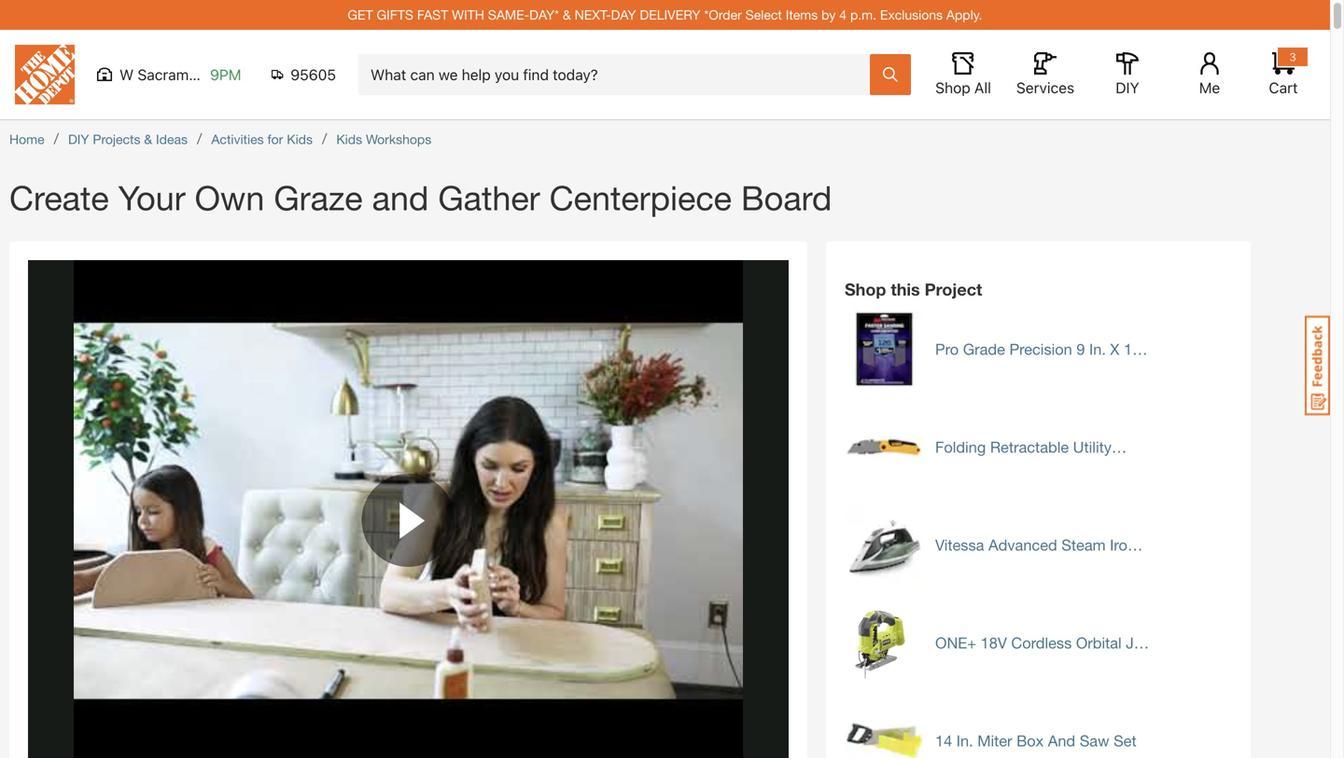 Task type: describe. For each thing, give the bounding box(es) containing it.
95605
[[291, 66, 336, 84]]

orbital
[[1076, 635, 1122, 653]]

board
[[741, 178, 832, 218]]

activities
[[211, 132, 264, 147]]

apply.
[[947, 7, 983, 22]]

folding retractable utility knife
[[935, 439, 1112, 476]]

one+ 18v cordless orbital jig saw (tool-only) image
[[845, 604, 924, 683]]

same-
[[488, 7, 529, 22]]

shop all
[[936, 79, 991, 97]]

get
[[348, 7, 373, 22]]

only)
[[1007, 654, 1042, 672]]

utility
[[1073, 439, 1112, 456]]

activities for kids
[[211, 132, 313, 147]]

with
[[935, 556, 966, 574]]

fast
[[417, 7, 448, 22]]

feedback link image
[[1305, 316, 1330, 416]]

all
[[975, 79, 991, 97]]

95605 button
[[272, 65, 336, 84]]

and for graze
[[372, 178, 429, 218]]

14 in. miter box and saw set image
[[845, 702, 924, 759]]

shop this project
[[845, 280, 982, 300]]

box
[[1017, 733, 1044, 751]]

one+ 18v cordless orbital jig saw (tool-only)
[[935, 635, 1146, 672]]

retractable inside vitessa advanced steam iron with retractable cord
[[971, 556, 1049, 574]]

9pm
[[210, 66, 241, 84]]

items
[[786, 7, 818, 22]]

project
[[925, 280, 982, 300]]

p.m.
[[850, 7, 877, 22]]

cart
[[1269, 79, 1298, 97]]

14
[[935, 733, 952, 751]]

kids workshops
[[336, 132, 431, 147]]

get gifts fast with same-day* & next-day delivery *order select items by 4 p.m. exclusions apply.
[[348, 7, 983, 22]]

iron
[[1110, 537, 1136, 555]]

day
[[611, 7, 636, 22]]

own
[[195, 178, 265, 218]]

for
[[267, 132, 283, 147]]

miter
[[978, 733, 1012, 751]]

vitessa advanced steam iron with retractable cord image
[[845, 506, 924, 585]]

18v
[[981, 635, 1007, 653]]

your
[[118, 178, 185, 218]]

home
[[9, 132, 44, 147]]

gather
[[438, 178, 540, 218]]

14 in. miter box and saw set
[[935, 733, 1137, 751]]

one+
[[935, 635, 977, 653]]

workshops
[[366, 132, 431, 147]]

1 kids from the left
[[287, 132, 313, 147]]

by
[[822, 7, 836, 22]]

select
[[746, 7, 782, 22]]

diy for diy
[[1116, 79, 1140, 97]]

*order
[[704, 7, 742, 22]]

pro grade precision 9 in. x 11 in. 120 grit medium faster sanding sanding sheets (4-pack) image
[[845, 310, 924, 389]]

with
[[452, 7, 484, 22]]

3
[[1289, 50, 1296, 63]]

w sacramento 9pm
[[119, 66, 241, 84]]

14 in. miter box and saw set link
[[935, 732, 1137, 751]]



Task type: vqa. For each thing, say whether or not it's contained in the screenshot.
the topmost return policy link Policy
no



Task type: locate. For each thing, give the bounding box(es) containing it.
vitessa advanced steam iron with retractable cord
[[935, 537, 1136, 574]]

retractable inside folding retractable utility knife
[[990, 439, 1069, 456]]

1 horizontal spatial diy
[[1116, 79, 1140, 97]]

create
[[9, 178, 109, 218]]

in.
[[957, 733, 973, 751]]

4
[[840, 7, 847, 22]]

advanced
[[989, 537, 1057, 555]]

shop inside button
[[936, 79, 971, 97]]

What can we help you find today? search field
[[371, 55, 869, 94]]

1 horizontal spatial kids
[[336, 132, 362, 147]]

shop left all
[[936, 79, 971, 97]]

1 vertical spatial and
[[1048, 733, 1076, 751]]

w
[[119, 66, 134, 84]]

0 vertical spatial saw
[[935, 654, 965, 672]]

saw down one+
[[935, 654, 965, 672]]

exclusions
[[880, 7, 943, 22]]

1 vertical spatial retractable
[[971, 556, 1049, 574]]

kids left workshops
[[336, 132, 362, 147]]

folding retractable utility knife link
[[935, 438, 1150, 476]]

diy button
[[1098, 52, 1158, 97]]

diy
[[1116, 79, 1140, 97], [68, 132, 89, 147]]

diy projects & ideas
[[68, 132, 188, 147]]

saw for (tool-
[[935, 654, 965, 672]]

folding retractable utility knife image
[[845, 408, 924, 487]]

centerpiece
[[550, 178, 732, 218]]

shop left this
[[845, 280, 886, 300]]

1 vertical spatial &
[[144, 132, 152, 147]]

services button
[[1016, 52, 1075, 97]]

retractable left utility
[[990, 439, 1069, 456]]

steam
[[1062, 537, 1106, 555]]

2 kids from the left
[[336, 132, 362, 147]]

the home depot logo image
[[15, 45, 75, 105]]

1 vertical spatial diy
[[68, 132, 89, 147]]

thumbnail image
[[28, 260, 789, 759]]

folding
[[935, 439, 986, 456]]

graze
[[274, 178, 363, 218]]

create your own graze and gather centerpiece board
[[9, 178, 832, 218]]

saw left set
[[1080, 733, 1110, 751]]

0 vertical spatial &
[[563, 7, 571, 22]]

services
[[1017, 79, 1075, 97]]

and down workshops
[[372, 178, 429, 218]]

1 vertical spatial saw
[[1080, 733, 1110, 751]]

day*
[[529, 7, 559, 22]]

me button
[[1180, 52, 1240, 97]]

0 horizontal spatial shop
[[845, 280, 886, 300]]

0 horizontal spatial saw
[[935, 654, 965, 672]]

retractable
[[990, 439, 1069, 456], [971, 556, 1049, 574]]

0 horizontal spatial kids
[[287, 132, 313, 147]]

diy left me
[[1116, 79, 1140, 97]]

1 vertical spatial shop
[[845, 280, 886, 300]]

& right day*
[[563, 7, 571, 22]]

1 horizontal spatial saw
[[1080, 733, 1110, 751]]

1 horizontal spatial and
[[1048, 733, 1076, 751]]

diy projects & ideas link
[[68, 132, 188, 147]]

set
[[1114, 733, 1137, 751]]

and right box
[[1048, 733, 1076, 751]]

(tool-
[[969, 654, 1007, 672]]

1 horizontal spatial shop
[[936, 79, 971, 97]]

and
[[372, 178, 429, 218], [1048, 733, 1076, 751]]

&
[[563, 7, 571, 22], [144, 132, 152, 147]]

0 vertical spatial and
[[372, 178, 429, 218]]

0 horizontal spatial &
[[144, 132, 152, 147]]

vitessa
[[935, 537, 984, 555]]

one+ 18v cordless orbital jig saw (tool-only) link
[[935, 634, 1150, 672]]

jig
[[1126, 635, 1146, 653]]

kids
[[287, 132, 313, 147], [336, 132, 362, 147]]

gifts
[[377, 7, 413, 22]]

kids right for
[[287, 132, 313, 147]]

projects
[[93, 132, 140, 147]]

0 horizontal spatial diy
[[68, 132, 89, 147]]

0 vertical spatial diy
[[1116, 79, 1140, 97]]

me
[[1199, 79, 1220, 97]]

home link
[[9, 132, 44, 147]]

diy for diy projects & ideas
[[68, 132, 89, 147]]

diy inside button
[[1116, 79, 1140, 97]]

& left ideas
[[144, 132, 152, 147]]

shop
[[936, 79, 971, 97], [845, 280, 886, 300]]

vitessa advanced steam iron with retractable cord link
[[935, 536, 1150, 574]]

0 vertical spatial retractable
[[990, 439, 1069, 456]]

0 horizontal spatial and
[[372, 178, 429, 218]]

sacramento
[[138, 66, 219, 84]]

saw
[[935, 654, 965, 672], [1080, 733, 1110, 751]]

and inside 'link'
[[1048, 733, 1076, 751]]

cordless
[[1011, 635, 1072, 653]]

1 horizontal spatial &
[[563, 7, 571, 22]]

activities for kids link
[[211, 132, 313, 147]]

cart 3
[[1269, 50, 1298, 97]]

this
[[891, 280, 920, 300]]

ideas
[[156, 132, 188, 147]]

saw inside 'link'
[[1080, 733, 1110, 751]]

shop for shop all
[[936, 79, 971, 97]]

kids workshops link
[[336, 132, 431, 147]]

knife
[[935, 458, 970, 476]]

retractable down advanced
[[971, 556, 1049, 574]]

cord
[[1053, 556, 1087, 574]]

shop for shop this project
[[845, 280, 886, 300]]

saw inside 'one+ 18v cordless orbital jig saw (tool-only)'
[[935, 654, 965, 672]]

0 vertical spatial shop
[[936, 79, 971, 97]]

diy left projects
[[68, 132, 89, 147]]

saw for set
[[1080, 733, 1110, 751]]

and for box
[[1048, 733, 1076, 751]]

shop all button
[[934, 52, 993, 97]]

next-
[[575, 7, 611, 22]]

delivery
[[640, 7, 701, 22]]



